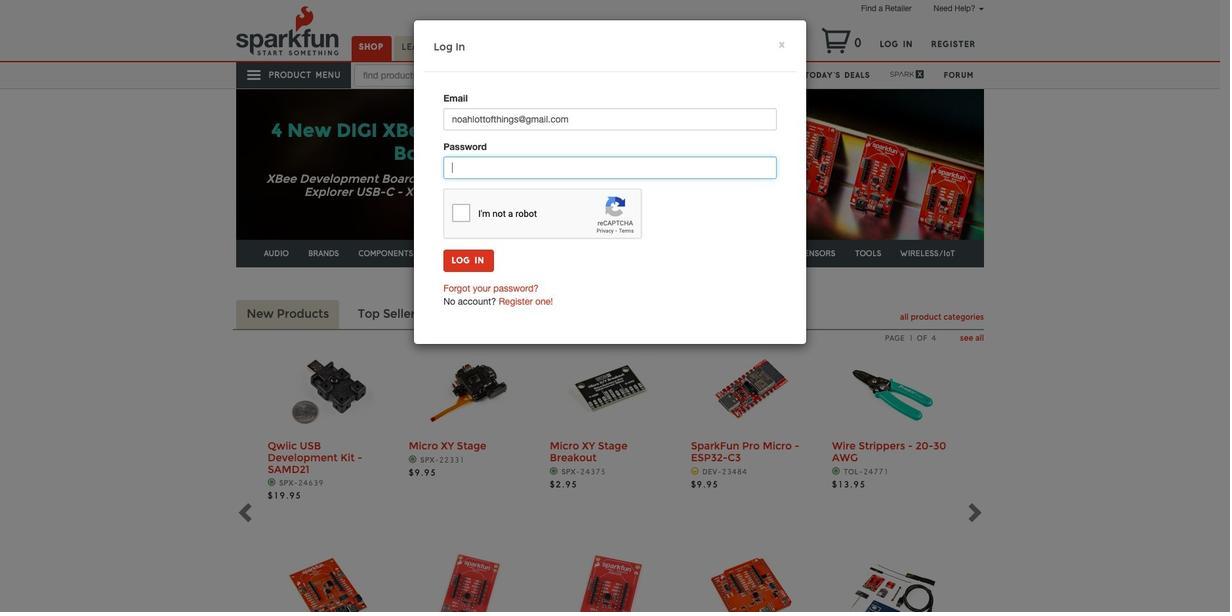 Task type: locate. For each thing, give the bounding box(es) containing it.
sparkfun digi xbee® explorer regulated image
[[564, 548, 656, 613]]

None password field
[[444, 157, 777, 179]]

list box
[[268, 333, 953, 613]]

form
[[444, 92, 777, 272]]

sparkfun digi xbee® kit image
[[847, 548, 938, 613]]

in stock image
[[409, 456, 417, 464], [550, 468, 559, 475], [832, 468, 841, 475], [268, 479, 276, 487]]

None email field
[[444, 108, 777, 130]]

sparkfun digi xbee® explorer usb-c image
[[423, 548, 515, 613]]

None submit
[[444, 250, 494, 272]]

sparkfun digi xbee® development board image
[[282, 548, 374, 613]]

find products, tutorials, etc... text field
[[355, 64, 519, 87]]

qwiic usb development kit - samd21 image
[[282, 345, 374, 437]]

only 4 left! image
[[691, 468, 700, 475]]



Task type: describe. For each thing, give the bounding box(es) containing it.
in stock image for the "wire strippers - 20-30 awg" image
[[832, 468, 841, 475]]

in stock image for micro xy stage breakout image
[[550, 468, 559, 475]]

sparkfun digi xbee® arduino shield - usb-c (qwiic) image
[[705, 548, 797, 613]]

in stock image for micro xy stage image at bottom left
[[409, 456, 417, 464]]

micro xy stage image
[[423, 345, 515, 437]]

sparkfun pro micro - esp32-c3 image
[[705, 345, 797, 437]]

micro xy stage breakout image
[[564, 345, 656, 437]]

in stock image for the qwiic usb development kit - samd21 'image'
[[268, 479, 276, 487]]

wire strippers - 20-30 awg image
[[847, 345, 938, 437]]



Task type: vqa. For each thing, say whether or not it's contained in the screenshot.
the middle in stock icon
yes



